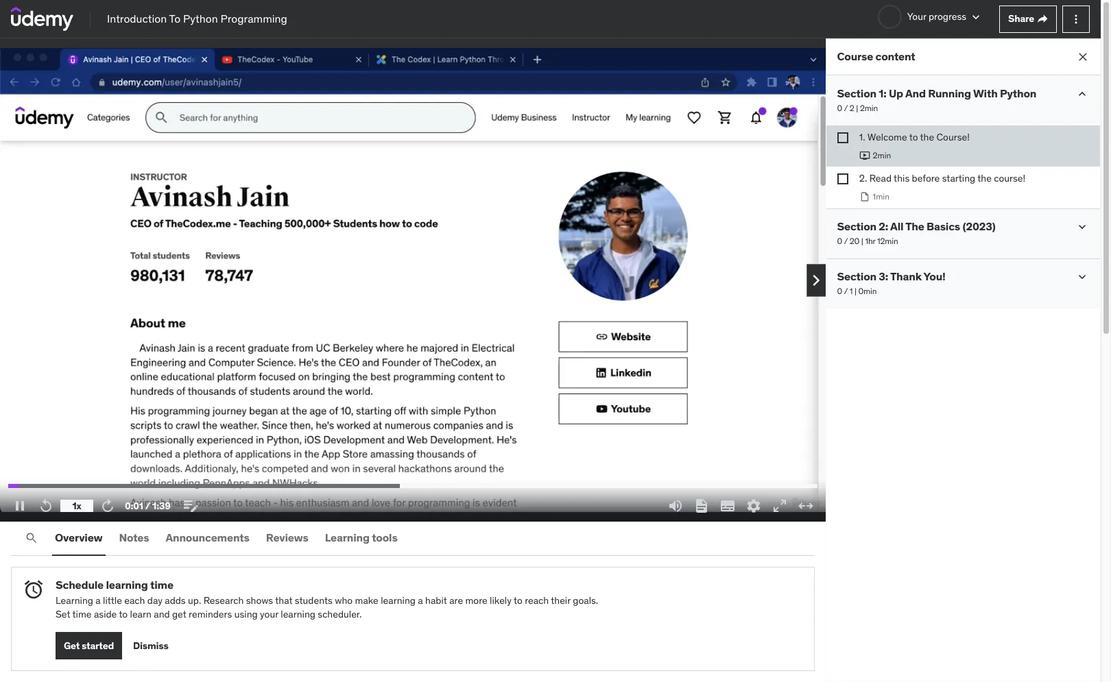 Task type: describe. For each thing, give the bounding box(es) containing it.
this
[[894, 172, 910, 185]]

their
[[551, 595, 571, 607]]

small image for section 3: thank you!
[[1076, 270, 1090, 284]]

1 vertical spatial 2min
[[873, 150, 892, 160]]

with
[[974, 86, 998, 100]]

1.
[[860, 131, 866, 143]]

transcript in sidebar region image
[[694, 498, 710, 515]]

share button
[[1000, 5, 1057, 33]]

section 3: thank you! 0 / 1 | 0min
[[838, 270, 946, 296]]

12min
[[878, 236, 899, 246]]

up.
[[188, 595, 201, 607]]

get
[[172, 609, 186, 621]]

are
[[450, 595, 463, 607]]

2
[[850, 103, 855, 113]]

0 horizontal spatial python
[[183, 12, 218, 26]]

2.
[[860, 172, 868, 185]]

your progress button
[[878, 5, 983, 29]]

scheduler.
[[318, 609, 362, 621]]

introduction to python programming link
[[107, 11, 287, 27]]

pause image
[[12, 498, 28, 515]]

20
[[850, 236, 860, 246]]

search image
[[25, 532, 38, 546]]

using
[[234, 609, 258, 621]]

sidebar element
[[826, 38, 1101, 683]]

section 1: up and running with python 0 / 2 | 2min
[[838, 86, 1037, 113]]

learning tools button
[[322, 522, 400, 555]]

course
[[838, 50, 874, 63]]

who
[[335, 595, 353, 607]]

2:
[[879, 219, 889, 233]]

stop welcome to the course! image
[[860, 150, 871, 161]]

2min inside section 1: up and running with python 0 / 2 | 2min
[[861, 103, 879, 113]]

/ inside section 1: up and running with python 0 / 2 | 2min
[[845, 103, 848, 113]]

learn
[[130, 609, 152, 621]]

(2023)
[[963, 219, 996, 233]]

research
[[204, 595, 244, 607]]

small image
[[1076, 87, 1090, 101]]

get started
[[64, 640, 114, 653]]

/ inside "section 2: all the basics (2023) 0 / 20 | 1hr 12min"
[[845, 236, 848, 246]]

1
[[850, 286, 853, 296]]

basics
[[927, 219, 961, 233]]

0 inside section 1: up and running with python 0 / 2 | 2min
[[838, 103, 843, 113]]

2 a from the left
[[418, 595, 423, 607]]

aside
[[94, 609, 117, 621]]

/ inside section 3: thank you! 0 / 1 | 0min
[[845, 286, 848, 296]]

students
[[295, 595, 333, 607]]

thank
[[891, 270, 922, 283]]

1 vertical spatial time
[[72, 609, 92, 621]]

1min
[[873, 191, 890, 202]]

progress bar slider
[[8, 478, 818, 495]]

section for section 1: up and running with python
[[838, 86, 877, 100]]

small image for section 2: all the basics (2023)
[[1076, 220, 1090, 234]]

shows
[[246, 595, 273, 607]]

1:
[[879, 86, 887, 100]]

adds
[[165, 595, 186, 607]]

share
[[1009, 12, 1035, 25]]

and
[[154, 609, 170, 621]]

0 inside section 3: thank you! 0 / 1 | 0min
[[838, 286, 843, 296]]

settings image
[[746, 498, 762, 515]]

to inside sidebar 'element'
[[910, 131, 919, 143]]

get started button
[[56, 633, 122, 660]]

reach
[[525, 595, 549, 607]]

dismiss button
[[133, 633, 169, 660]]

rewind 5 seconds image
[[38, 498, 54, 515]]

the
[[906, 219, 925, 233]]

learning inside button
[[325, 531, 370, 545]]

set
[[56, 609, 70, 621]]

before
[[912, 172, 940, 185]]

reminders
[[189, 609, 232, 621]]

more
[[466, 595, 488, 607]]

your
[[908, 10, 927, 23]]

tools
[[372, 531, 398, 545]]

little
[[103, 595, 122, 607]]

1. welcome to the course!
[[860, 131, 970, 143]]

all
[[891, 219, 904, 233]]

small image inside 'your progress' dropdown button
[[970, 10, 983, 24]]

0min
[[859, 286, 877, 296]]

introduction to python programming
[[107, 12, 287, 26]]

2. read this before starting the course!
[[860, 172, 1026, 185]]

add note image
[[183, 498, 199, 515]]

| inside section 1: up and running with python 0 / 2 | 2min
[[857, 103, 859, 113]]

1x
[[72, 500, 81, 512]]



Task type: vqa. For each thing, say whether or not it's contained in the screenshot.
second medium image from the bottom of the page
no



Task type: locate. For each thing, give the bounding box(es) containing it.
and
[[906, 86, 926, 100]]

a
[[96, 595, 101, 607], [418, 595, 423, 607]]

learning
[[325, 531, 370, 545], [56, 595, 93, 607]]

0 vertical spatial small image
[[970, 10, 983, 24]]

1 vertical spatial 0
[[838, 236, 843, 246]]

learning up each
[[106, 578, 148, 592]]

section for section 2: all the basics (2023)
[[838, 219, 877, 233]]

your progress
[[908, 10, 967, 23]]

0 vertical spatial to
[[910, 131, 919, 143]]

learning inside schedule learning time learning a little each day adds up. research shows that students who make learning a habit are more likely to reach their goals. set time aside to learn and get reminders using your learning scheduler.
[[56, 595, 93, 607]]

close course content sidebar image
[[1077, 50, 1090, 64]]

| right 20
[[862, 236, 864, 246]]

1x button
[[60, 495, 93, 518]]

learning right make
[[381, 595, 416, 607]]

1 horizontal spatial a
[[418, 595, 423, 607]]

your
[[260, 609, 279, 621]]

to down little
[[119, 609, 128, 621]]

0 horizontal spatial learning
[[106, 578, 148, 592]]

1 vertical spatial learning
[[381, 595, 416, 607]]

overview
[[55, 531, 103, 545]]

announcements
[[166, 531, 250, 545]]

to
[[169, 12, 181, 26]]

notes button
[[116, 522, 152, 555]]

0 vertical spatial xsmall image
[[1038, 13, 1049, 24]]

2 vertical spatial 0
[[838, 286, 843, 296]]

progress
[[929, 10, 967, 23]]

1 vertical spatial python
[[1001, 86, 1037, 100]]

actions image
[[1070, 12, 1084, 26]]

section up 2 in the top right of the page
[[838, 86, 877, 100]]

0
[[838, 103, 843, 113], [838, 236, 843, 246], [838, 286, 843, 296]]

2 section from the top
[[838, 219, 877, 233]]

0 vertical spatial time
[[150, 578, 174, 592]]

python inside section 1: up and running with python 0 / 2 | 2min
[[1001, 86, 1037, 100]]

xsmall image right share at the top right
[[1038, 13, 1049, 24]]

course content
[[838, 50, 916, 63]]

get
[[64, 640, 80, 653]]

1 horizontal spatial xsmall image
[[1038, 13, 1049, 24]]

0 vertical spatial |
[[857, 103, 859, 113]]

2 vertical spatial learning
[[281, 609, 316, 621]]

start read this before starting the course! image
[[860, 192, 871, 203]]

section 2: all the basics (2023) 0 / 20 | 1hr 12min
[[838, 219, 996, 246]]

2min right 2 in the top right of the page
[[861, 103, 879, 113]]

starting
[[943, 172, 976, 185]]

1 vertical spatial section
[[838, 219, 877, 233]]

xsmall image
[[1038, 13, 1049, 24], [838, 132, 849, 143]]

0 vertical spatial 0
[[838, 103, 843, 113]]

0 vertical spatial learning
[[106, 578, 148, 592]]

0 vertical spatial learning
[[325, 531, 370, 545]]

announcements button
[[163, 522, 252, 555]]

subtitles image
[[720, 498, 736, 515]]

section inside "section 2: all the basics (2023) 0 / 20 | 1hr 12min"
[[838, 219, 877, 233]]

0 vertical spatial the
[[921, 131, 935, 143]]

learning left tools
[[325, 531, 370, 545]]

reviews
[[266, 531, 309, 545]]

you!
[[924, 270, 946, 283]]

the
[[921, 131, 935, 143], [978, 172, 992, 185]]

2 vertical spatial small image
[[1076, 270, 1090, 284]]

section 1: up and running with python button
[[838, 86, 1037, 100]]

learning down schedule
[[56, 595, 93, 607]]

0 horizontal spatial the
[[921, 131, 935, 143]]

0 vertical spatial python
[[183, 12, 218, 26]]

/ left 2 in the top right of the page
[[845, 103, 848, 113]]

overview button
[[52, 522, 105, 555]]

0 left 20
[[838, 236, 843, 246]]

1 horizontal spatial learning
[[325, 531, 370, 545]]

| right 2 in the top right of the page
[[857, 103, 859, 113]]

3:
[[879, 270, 889, 283]]

1 horizontal spatial the
[[978, 172, 992, 185]]

section inside section 3: thank you! 0 / 1 | 0min
[[838, 270, 877, 283]]

to right the likely
[[514, 595, 523, 607]]

programming
[[221, 12, 287, 26]]

0 vertical spatial section
[[838, 86, 877, 100]]

| right 1 at right
[[855, 286, 857, 296]]

time up day
[[150, 578, 174, 592]]

1 horizontal spatial learning
[[281, 609, 316, 621]]

time right set
[[72, 609, 92, 621]]

a left little
[[96, 595, 101, 607]]

learning tools
[[325, 531, 398, 545]]

2 vertical spatial |
[[855, 286, 857, 296]]

1 vertical spatial the
[[978, 172, 992, 185]]

dismiss
[[133, 640, 169, 653]]

1 0 from the top
[[838, 103, 843, 113]]

|
[[857, 103, 859, 113], [862, 236, 864, 246], [855, 286, 857, 296]]

section
[[838, 86, 877, 100], [838, 219, 877, 233], [838, 270, 877, 283]]

2 horizontal spatial to
[[910, 131, 919, 143]]

1 vertical spatial learning
[[56, 595, 93, 607]]

0 left 2 in the top right of the page
[[838, 103, 843, 113]]

introduction
[[107, 12, 167, 26]]

time
[[150, 578, 174, 592], [72, 609, 92, 621]]

section for section 3: thank you!
[[838, 270, 877, 283]]

likely
[[490, 595, 512, 607]]

xsmall image
[[838, 174, 849, 185]]

0:01
[[125, 500, 143, 512]]

2 vertical spatial section
[[838, 270, 877, 283]]

welcome
[[868, 131, 908, 143]]

to right welcome
[[910, 131, 919, 143]]

0 horizontal spatial time
[[72, 609, 92, 621]]

section 3: thank you! button
[[838, 270, 946, 283]]

/ right 0:01 on the bottom left of page
[[145, 500, 150, 512]]

0 inside "section 2: all the basics (2023) 0 / 20 | 1hr 12min"
[[838, 236, 843, 246]]

notes
[[119, 531, 149, 545]]

0 horizontal spatial xsmall image
[[838, 132, 849, 143]]

2min right stop welcome to the course! icon
[[873, 150, 892, 160]]

1 horizontal spatial time
[[150, 578, 174, 592]]

section up 20
[[838, 219, 877, 233]]

1 section from the top
[[838, 86, 877, 100]]

1 a from the left
[[96, 595, 101, 607]]

1 horizontal spatial to
[[514, 595, 523, 607]]

1hr
[[866, 236, 876, 246]]

up
[[890, 86, 904, 100]]

0 vertical spatial 2min
[[861, 103, 879, 113]]

learning down the that
[[281, 609, 316, 621]]

3 0 from the top
[[838, 286, 843, 296]]

2 0 from the top
[[838, 236, 843, 246]]

fullscreen image
[[772, 498, 788, 515]]

1:39
[[152, 500, 171, 512]]

2 vertical spatial to
[[119, 609, 128, 621]]

| inside "section 2: all the basics (2023) 0 / 20 | 1hr 12min"
[[862, 236, 864, 246]]

make
[[355, 595, 379, 607]]

reviews button
[[263, 522, 311, 555]]

course!
[[937, 131, 970, 143]]

| inside section 3: thank you! 0 / 1 | 0min
[[855, 286, 857, 296]]

goals.
[[573, 595, 599, 607]]

started
[[82, 640, 114, 653]]

0 horizontal spatial learning
[[56, 595, 93, 607]]

1 horizontal spatial python
[[1001, 86, 1037, 100]]

1 vertical spatial xsmall image
[[838, 132, 849, 143]]

python right with
[[1001, 86, 1037, 100]]

section up 1 at right
[[838, 270, 877, 283]]

2 horizontal spatial learning
[[381, 595, 416, 607]]

that
[[275, 595, 293, 607]]

0:01 / 1:39
[[125, 500, 171, 512]]

0 horizontal spatial to
[[119, 609, 128, 621]]

forward 5 seconds image
[[100, 498, 116, 515]]

/
[[845, 103, 848, 113], [845, 236, 848, 246], [845, 286, 848, 296], [145, 500, 150, 512]]

1 vertical spatial small image
[[1076, 220, 1090, 234]]

course!
[[995, 172, 1026, 185]]

a left habit
[[418, 595, 423, 607]]

section 2: all the basics (2023) button
[[838, 219, 996, 233]]

schedule
[[56, 578, 104, 592]]

1 vertical spatial to
[[514, 595, 523, 607]]

xsmall image inside share 'button'
[[1038, 13, 1049, 24]]

udemy image
[[11, 7, 73, 31]]

expanded view image
[[798, 498, 814, 515]]

learning
[[106, 578, 148, 592], [381, 595, 416, 607], [281, 609, 316, 621]]

habit
[[425, 595, 447, 607]]

go to next lecture image
[[806, 269, 828, 291]]

section inside section 1: up and running with python 0 / 2 | 2min
[[838, 86, 877, 100]]

small image
[[970, 10, 983, 24], [1076, 220, 1090, 234], [1076, 270, 1090, 284]]

content
[[876, 50, 916, 63]]

0 left 1 at right
[[838, 286, 843, 296]]

/ left 1 at right
[[845, 286, 848, 296]]

mute image
[[668, 498, 684, 515]]

xsmall image left the 1.
[[838, 132, 849, 143]]

0 horizontal spatial a
[[96, 595, 101, 607]]

/ left 20
[[845, 236, 848, 246]]

python right to
[[183, 12, 218, 26]]

running
[[929, 86, 972, 100]]

schedule learning time learning a little each day adds up. research shows that students who make learning a habit are more likely to reach their goals. set time aside to learn and get reminders using your learning scheduler.
[[56, 578, 599, 621]]

each
[[124, 595, 145, 607]]

read
[[870, 172, 892, 185]]

1 vertical spatial |
[[862, 236, 864, 246]]

day
[[147, 595, 163, 607]]

3 section from the top
[[838, 270, 877, 283]]



